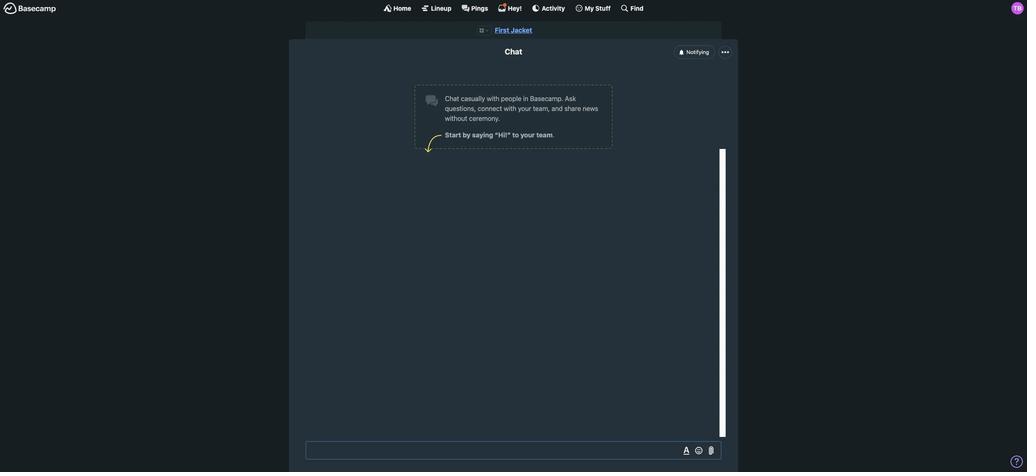 Task type: vqa. For each thing, say whether or not it's contained in the screenshot.
the of
no



Task type: locate. For each thing, give the bounding box(es) containing it.
0 vertical spatial chat
[[505, 47, 523, 56]]

None text field
[[306, 442, 722, 460]]

.
[[553, 132, 555, 139]]

my
[[585, 4, 594, 12]]

casually
[[461, 95, 485, 103]]

notifying
[[687, 49, 710, 55]]

with
[[487, 95, 500, 103], [504, 105, 517, 113]]

find
[[631, 4, 644, 12]]

chat inside chat casually with people in basecamp. ask questions, connect with your team, and share news without ceremony.
[[445, 95, 460, 103]]

main element
[[0, 0, 1028, 16]]

chat down the first jacket link
[[505, 47, 523, 56]]

first jacket
[[495, 26, 533, 34]]

connect
[[478, 105, 502, 113]]

1 horizontal spatial chat
[[505, 47, 523, 56]]

chat up questions,
[[445, 95, 460, 103]]

chat for chat
[[505, 47, 523, 56]]

1 vertical spatial chat
[[445, 95, 460, 103]]

chat
[[505, 47, 523, 56], [445, 95, 460, 103]]

with up 'connect'
[[487, 95, 500, 103]]

jacket
[[511, 26, 533, 34]]

0 horizontal spatial chat
[[445, 95, 460, 103]]

without
[[445, 115, 468, 122]]

0 vertical spatial with
[[487, 95, 500, 103]]

0 horizontal spatial with
[[487, 95, 500, 103]]

your inside chat casually with people in basecamp. ask questions, connect with your team, and share news without ceremony.
[[518, 105, 532, 113]]

by
[[463, 132, 471, 139]]

start
[[445, 132, 462, 139]]

1 horizontal spatial with
[[504, 105, 517, 113]]

my stuff
[[585, 4, 611, 12]]

0 vertical spatial your
[[518, 105, 532, 113]]

to
[[513, 132, 519, 139]]

basecamp.
[[531, 95, 564, 103]]

switch accounts image
[[3, 2, 56, 15]]

your down in
[[518, 105, 532, 113]]

hey! button
[[498, 3, 522, 12]]

in
[[524, 95, 529, 103]]

your right to
[[521, 132, 535, 139]]

find button
[[621, 4, 644, 12]]

team
[[537, 132, 553, 139]]

first jacket link
[[495, 26, 533, 34]]

your
[[518, 105, 532, 113], [521, 132, 535, 139]]

1 vertical spatial with
[[504, 105, 517, 113]]

with down the people on the top
[[504, 105, 517, 113]]



Task type: describe. For each thing, give the bounding box(es) containing it.
ceremony.
[[469, 115, 500, 122]]

activity link
[[532, 4, 565, 12]]

tyler black image
[[1012, 2, 1025, 14]]

ask
[[565, 95, 576, 103]]

team,
[[533, 105, 550, 113]]

lineup link
[[421, 4, 452, 12]]

first
[[495, 26, 510, 34]]

pings
[[472, 4, 489, 12]]

home link
[[384, 4, 412, 12]]

news
[[583, 105, 599, 113]]

start by saying "hi!" to your team .
[[445, 132, 555, 139]]

and
[[552, 105, 563, 113]]

hey!
[[508, 4, 522, 12]]

pings button
[[462, 4, 489, 12]]

lineup
[[431, 4, 452, 12]]

activity
[[542, 4, 565, 12]]

questions,
[[445, 105, 476, 113]]

notifying link
[[675, 46, 716, 59]]

chat casually with people in basecamp. ask questions, connect with your team, and share news without ceremony.
[[445, 95, 599, 122]]

chat for chat casually with people in basecamp. ask questions, connect with your team, and share news without ceremony.
[[445, 95, 460, 103]]

people
[[501, 95, 522, 103]]

share
[[565, 105, 581, 113]]

"hi!"
[[495, 132, 511, 139]]

saying
[[473, 132, 494, 139]]

1 vertical spatial your
[[521, 132, 535, 139]]

my stuff button
[[575, 4, 611, 12]]

stuff
[[596, 4, 611, 12]]

home
[[394, 4, 412, 12]]



